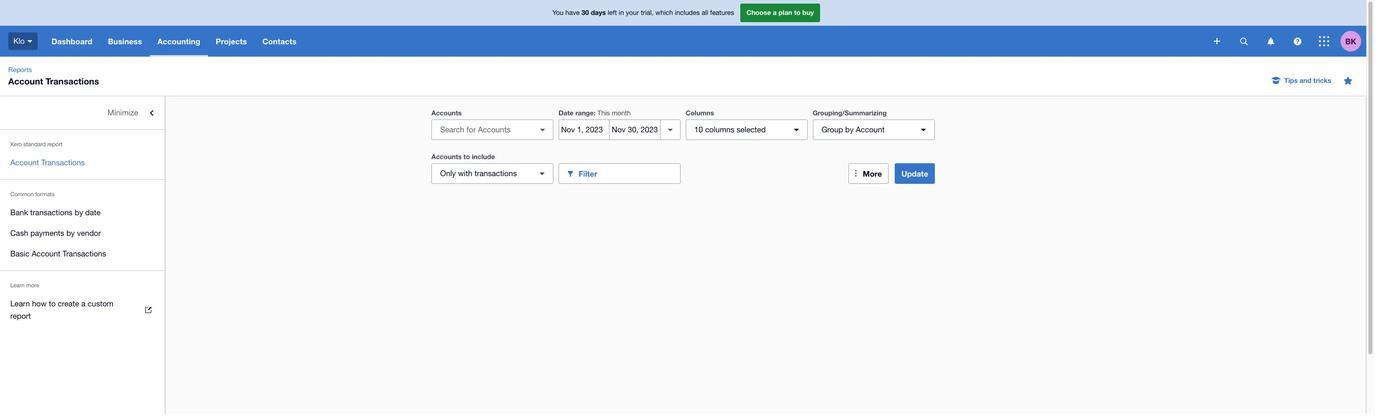 Task type: vqa. For each thing, say whether or not it's contained in the screenshot.
top 30,
no



Task type: locate. For each thing, give the bounding box(es) containing it.
to left include
[[464, 152, 470, 161]]

1 horizontal spatial to
[[464, 152, 470, 161]]

0 vertical spatial accounts
[[432, 109, 462, 117]]

list of convenience dates image
[[660, 119, 681, 140]]

a right the create
[[81, 299, 86, 308]]

by
[[846, 125, 854, 134], [75, 208, 83, 217], [66, 229, 75, 237]]

:
[[594, 109, 596, 117]]

0 horizontal spatial a
[[81, 299, 86, 308]]

account down grouping/summarizing
[[856, 125, 885, 134]]

1 vertical spatial accounts
[[432, 152, 462, 161]]

0 horizontal spatial to
[[49, 299, 56, 308]]

by left vendor
[[66, 229, 75, 237]]

account inside popup button
[[856, 125, 885, 134]]

account
[[8, 76, 43, 87], [856, 125, 885, 134], [10, 158, 39, 167], [32, 249, 60, 258]]

transactions
[[46, 76, 99, 87], [41, 158, 85, 167], [63, 249, 106, 258]]

accounts up only
[[432, 152, 462, 161]]

minimize button
[[0, 102, 165, 123]]

report inside learn how to create a custom report
[[10, 312, 31, 320]]

0 horizontal spatial transactions
[[30, 208, 73, 217]]

learn left more
[[10, 282, 25, 288]]

grouping/summarizing
[[813, 109, 887, 117]]

1 vertical spatial to
[[464, 152, 470, 161]]

a
[[773, 8, 777, 17], [81, 299, 86, 308]]

1 vertical spatial a
[[81, 299, 86, 308]]

group by account
[[822, 125, 885, 134]]

1 vertical spatial by
[[75, 208, 83, 217]]

filter button
[[559, 163, 681, 184]]

0 horizontal spatial report
[[10, 312, 31, 320]]

transactions inside reports account transactions
[[46, 76, 99, 87]]

0 vertical spatial a
[[773, 8, 777, 17]]

transactions for reports account transactions
[[46, 76, 99, 87]]

report
[[47, 141, 62, 147], [10, 312, 31, 320]]

accounts
[[432, 109, 462, 117], [432, 152, 462, 161]]

accounts for accounts
[[432, 109, 462, 117]]

a inside learn how to create a custom report
[[81, 299, 86, 308]]

0 vertical spatial transactions
[[475, 169, 517, 178]]

transactions down xero standard report
[[41, 158, 85, 167]]

learn
[[10, 282, 25, 288], [10, 299, 30, 308]]

report down learn more
[[10, 312, 31, 320]]

tricks
[[1314, 76, 1332, 84]]

only with transactions button
[[432, 163, 554, 184]]

more button
[[849, 163, 889, 184]]

learn down learn more
[[10, 299, 30, 308]]

learn inside learn how to create a custom report
[[10, 299, 30, 308]]

account down the reports link
[[8, 76, 43, 87]]

0 vertical spatial by
[[846, 125, 854, 134]]

2 learn from the top
[[10, 299, 30, 308]]

1 vertical spatial report
[[10, 312, 31, 320]]

basic account transactions link
[[0, 244, 165, 264]]

to inside banner
[[794, 8, 801, 17]]

transactions
[[475, 169, 517, 178], [30, 208, 73, 217]]

2 accounts from the top
[[432, 152, 462, 161]]

group
[[822, 125, 843, 134]]

transactions down "formats"
[[30, 208, 73, 217]]

1 vertical spatial transactions
[[41, 158, 85, 167]]

svg image
[[1319, 36, 1330, 46], [1240, 37, 1248, 45], [1268, 37, 1274, 45], [1294, 37, 1302, 45], [1214, 38, 1221, 44]]

Search for Accounts text field
[[432, 120, 535, 140]]

learn for learn more
[[10, 282, 25, 288]]

navigation containing dashboard
[[44, 26, 1207, 57]]

and
[[1300, 76, 1312, 84]]

account down payments
[[32, 249, 60, 258]]

account transactions
[[10, 158, 85, 167]]

1 horizontal spatial report
[[47, 141, 62, 147]]

in
[[619, 9, 624, 17]]

learn how to create a custom report
[[10, 299, 113, 320]]

None field
[[432, 119, 554, 140]]

include
[[472, 152, 495, 161]]

choose
[[747, 8, 771, 17]]

0 vertical spatial transactions
[[46, 76, 99, 87]]

1 learn from the top
[[10, 282, 25, 288]]

banner containing bk
[[0, 0, 1367, 57]]

group by account button
[[813, 119, 935, 140]]

basic account transactions
[[10, 249, 106, 258]]

1 horizontal spatial a
[[773, 8, 777, 17]]

standard
[[23, 141, 46, 147]]

account inside reports account transactions
[[8, 76, 43, 87]]

cash
[[10, 229, 28, 237]]

navigation
[[44, 26, 1207, 57]]

date
[[559, 109, 574, 117]]

month
[[612, 109, 631, 117]]

0 vertical spatial to
[[794, 8, 801, 17]]

filter
[[579, 169, 598, 178]]

accounts up search for accounts text box
[[432, 109, 462, 117]]

tips
[[1285, 76, 1298, 84]]

by inside popup button
[[846, 125, 854, 134]]

report up account transactions
[[47, 141, 62, 147]]

all
[[702, 9, 708, 17]]

a left plan
[[773, 8, 777, 17]]

2 vertical spatial transactions
[[63, 249, 106, 258]]

banner
[[0, 0, 1367, 57]]

dashboard
[[51, 37, 93, 46]]

transactions inside popup button
[[475, 169, 517, 178]]

to
[[794, 8, 801, 17], [464, 152, 470, 161], [49, 299, 56, 308]]

0 vertical spatial learn
[[10, 282, 25, 288]]

by down grouping/summarizing
[[846, 125, 854, 134]]

transactions up minimize button
[[46, 76, 99, 87]]

common
[[10, 191, 34, 197]]

Select end date field
[[610, 120, 660, 140]]

to right 'how'
[[49, 299, 56, 308]]

10
[[695, 125, 703, 134]]

2 horizontal spatial to
[[794, 8, 801, 17]]

accounting
[[158, 37, 200, 46]]

accounting button
[[150, 26, 208, 57]]

2 vertical spatial by
[[66, 229, 75, 237]]

open image
[[532, 119, 553, 140]]

update
[[902, 169, 929, 178]]

to left buy
[[794, 8, 801, 17]]

date range : this month
[[559, 109, 631, 117]]

transactions for basic account transactions
[[63, 249, 106, 258]]

by left 'date'
[[75, 208, 83, 217]]

1 vertical spatial learn
[[10, 299, 30, 308]]

1 horizontal spatial transactions
[[475, 169, 517, 178]]

1 accounts from the top
[[432, 109, 462, 117]]

2 vertical spatial to
[[49, 299, 56, 308]]

transactions down include
[[475, 169, 517, 178]]

10 columns selected
[[695, 125, 766, 134]]

transactions down the 'cash payments by vendor' link
[[63, 249, 106, 258]]



Task type: describe. For each thing, give the bounding box(es) containing it.
basic
[[10, 249, 29, 258]]

cash payments by vendor
[[10, 229, 101, 237]]

choose a plan to buy
[[747, 8, 814, 17]]

bank transactions by date link
[[0, 202, 165, 223]]

buy
[[803, 8, 814, 17]]

by for date
[[75, 208, 83, 217]]

business button
[[100, 26, 150, 57]]

contacts
[[262, 37, 297, 46]]

learn how to create a custom report link
[[0, 294, 165, 327]]

you have 30 days left in your trial, which includes all features
[[553, 8, 734, 17]]

0 vertical spatial report
[[47, 141, 62, 147]]

columns
[[686, 109, 714, 117]]

have
[[566, 9, 580, 17]]

only
[[440, 169, 456, 178]]

30
[[582, 8, 589, 17]]

navigation inside banner
[[44, 26, 1207, 57]]

bk button
[[1341, 26, 1367, 57]]

projects
[[216, 37, 247, 46]]

bk
[[1346, 36, 1357, 46]]

klo
[[13, 36, 25, 45]]

features
[[710, 9, 734, 17]]

which
[[656, 9, 673, 17]]

klo button
[[0, 26, 44, 57]]

account down xero
[[10, 158, 39, 167]]

only with transactions
[[440, 169, 517, 178]]

reports link
[[4, 65, 36, 75]]

create
[[58, 299, 79, 308]]

cash payments by vendor link
[[0, 223, 165, 244]]

1 vertical spatial transactions
[[30, 208, 73, 217]]

tips and tricks
[[1285, 76, 1332, 84]]

bank transactions by date
[[10, 208, 101, 217]]

Select start date field
[[559, 120, 609, 140]]

business
[[108, 37, 142, 46]]

reports
[[8, 66, 32, 74]]

minimize
[[108, 108, 138, 117]]

bank
[[10, 208, 28, 217]]

formats
[[35, 191, 55, 197]]

to inside learn how to create a custom report
[[49, 299, 56, 308]]

selected
[[737, 125, 766, 134]]

with
[[458, 169, 473, 178]]

date
[[85, 208, 101, 217]]

tips and tricks button
[[1266, 72, 1338, 89]]

xero standard report
[[10, 141, 62, 147]]

you
[[553, 9, 564, 17]]

a inside banner
[[773, 8, 777, 17]]

trial,
[[641, 9, 654, 17]]

by for vendor
[[66, 229, 75, 237]]

common formats
[[10, 191, 55, 197]]

dashboard link
[[44, 26, 100, 57]]

left
[[608, 9, 617, 17]]

learn for learn how to create a custom report
[[10, 299, 30, 308]]

vendor
[[77, 229, 101, 237]]

how
[[32, 299, 47, 308]]

plan
[[779, 8, 793, 17]]

contacts button
[[255, 26, 304, 57]]

account transactions link
[[0, 152, 165, 173]]

more
[[26, 282, 39, 288]]

includes
[[675, 9, 700, 17]]

columns
[[705, 125, 735, 134]]

projects button
[[208, 26, 255, 57]]

your
[[626, 9, 639, 17]]

days
[[591, 8, 606, 17]]

reports account transactions
[[8, 66, 99, 87]]

this
[[598, 109, 610, 117]]

svg image
[[27, 40, 32, 43]]

range
[[576, 109, 594, 117]]

learn more
[[10, 282, 39, 288]]

custom
[[88, 299, 113, 308]]

remove from favorites image
[[1338, 70, 1359, 91]]

more
[[863, 169, 882, 178]]

update button
[[895, 163, 935, 184]]

accounts for accounts to include
[[432, 152, 462, 161]]

accounts to include
[[432, 152, 495, 161]]

payments
[[30, 229, 64, 237]]

xero
[[10, 141, 22, 147]]



